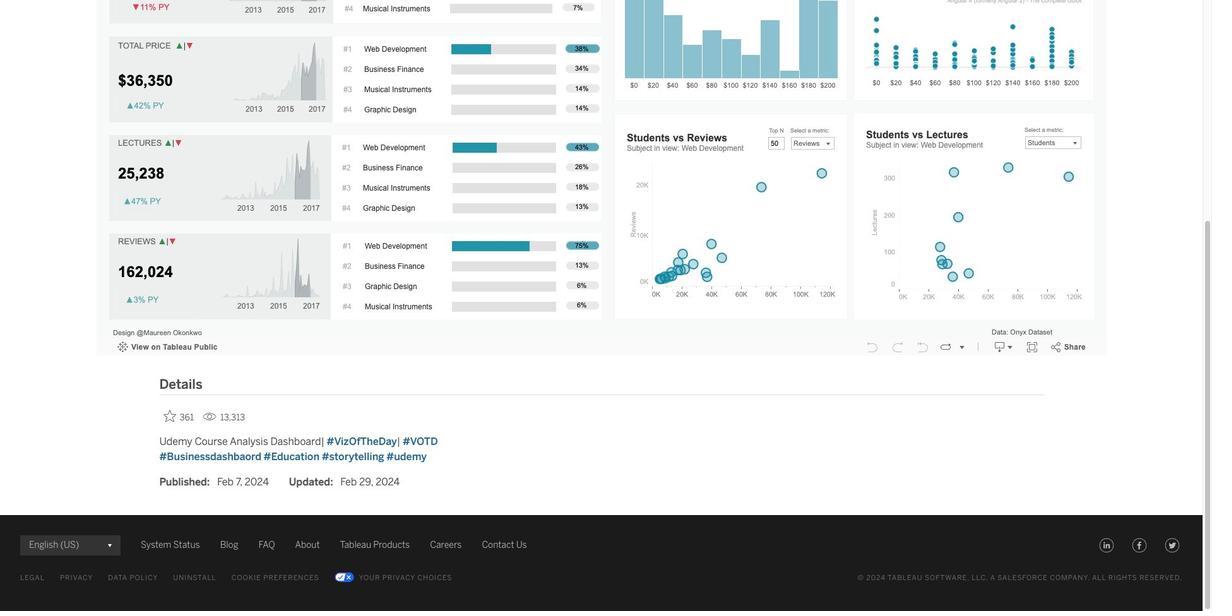 Task type: vqa. For each thing, say whether or not it's contained in the screenshot.
the rightmost your
no



Task type: locate. For each thing, give the bounding box(es) containing it.
selected language element
[[29, 535, 112, 556]]



Task type: describe. For each thing, give the bounding box(es) containing it.
Add Favorite button
[[159, 406, 198, 427]]

add favorite image
[[163, 410, 176, 422]]



